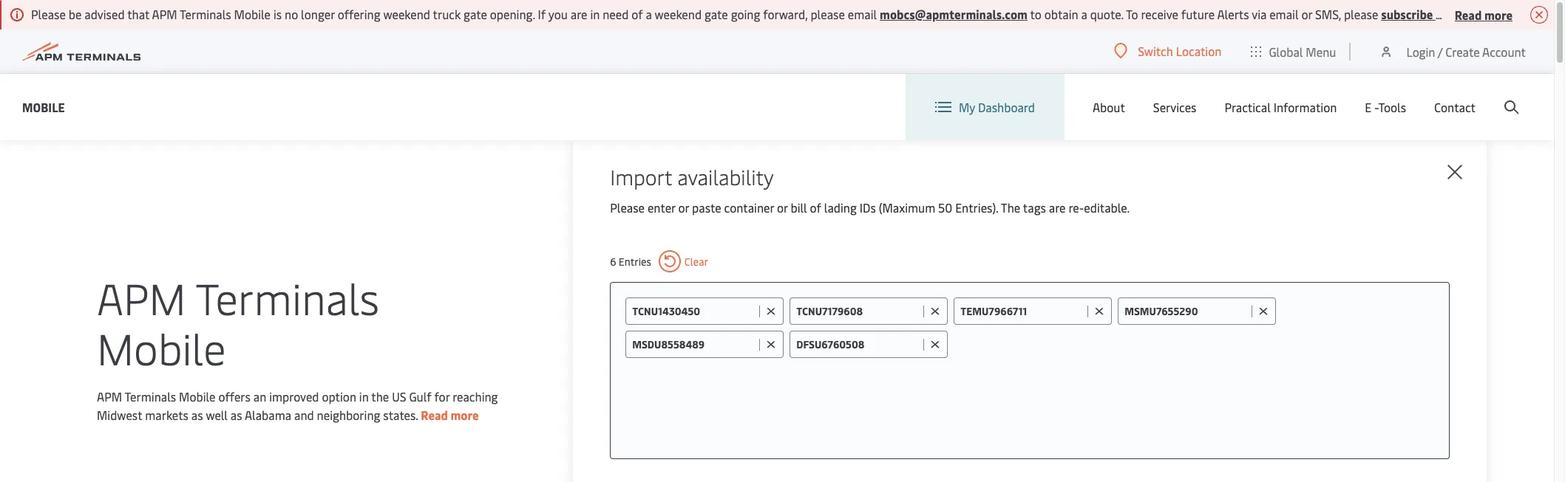 Task type: describe. For each thing, give the bounding box(es) containing it.
about
[[1093, 99, 1125, 115]]

mobile inside apm terminals mobile
[[97, 319, 226, 377]]

apm terminals mobile offers an improved option in the us gulf for reaching midwest markets as well as alabama and neighboring states.
[[97, 389, 498, 424]]

practical
[[1225, 99, 1271, 115]]

global
[[1269, 43, 1303, 60]]

services
[[1153, 99, 1197, 115]]

container
[[724, 200, 774, 216]]

well
[[206, 407, 228, 424]]

import
[[610, 163, 672, 191]]

mobile link
[[22, 98, 65, 116]]

lading
[[824, 200, 857, 216]]

offers
[[218, 389, 251, 405]]

please be advised that apm terminals mobile is no longer offering weekend truck gate opening. if you are in need of a weekend gate going forward, please email mobcs@apmterminals.com to obtain a quote. to receive future alerts via email or sms, please subscribe to terminal alerts .
[[31, 6, 1536, 22]]

longer
[[301, 6, 335, 22]]

e
[[1365, 99, 1372, 115]]

more for read more button
[[1485, 6, 1513, 23]]

login
[[1407, 43, 1436, 60]]

1 horizontal spatial in
[[590, 6, 600, 22]]

6
[[610, 255, 616, 269]]

availability
[[677, 163, 774, 191]]

switch location button
[[1115, 43, 1222, 59]]

receive
[[1141, 6, 1179, 22]]

re-
[[1069, 200, 1084, 216]]

-
[[1375, 99, 1379, 115]]

2 as from the left
[[231, 407, 242, 424]]

neighboring
[[317, 407, 380, 424]]

terminals for apm terminals mobile
[[196, 268, 379, 327]]

contact
[[1435, 99, 1476, 115]]

truck
[[433, 6, 461, 22]]

midwest
[[97, 407, 142, 424]]

paste
[[692, 200, 721, 216]]

reaching
[[453, 389, 498, 405]]

please for please be advised that apm terminals mobile is no longer offering weekend truck gate opening. if you are in need of a weekend gate going forward, please email mobcs@apmterminals.com to obtain a quote. to receive future alerts via email or sms, please subscribe to terminal alerts .
[[31, 6, 66, 22]]

1 please from the left
[[811, 6, 845, 22]]

menu
[[1306, 43, 1337, 60]]

import availability
[[610, 163, 774, 191]]

clear button
[[659, 251, 708, 273]]

please enter or paste container or bill of lading ids (maximum 50 entries). the tags are re-editable.
[[610, 200, 1130, 216]]

mobcs@apmterminals.com link
[[880, 6, 1028, 22]]

opening.
[[490, 6, 535, 22]]

no
[[285, 6, 298, 22]]

tags
[[1023, 200, 1046, 216]]

account
[[1483, 43, 1526, 60]]

e -tools
[[1365, 99, 1406, 115]]

if
[[538, 6, 546, 22]]

switch location
[[1138, 43, 1222, 59]]

1 horizontal spatial of
[[810, 200, 821, 216]]

quote. to
[[1091, 6, 1138, 22]]

about button
[[1093, 74, 1125, 140]]

read more for read more button
[[1455, 6, 1513, 23]]

bill
[[791, 200, 807, 216]]

ids
[[860, 200, 876, 216]]

2 a from the left
[[1081, 6, 1088, 22]]

/
[[1438, 43, 1443, 60]]

0 horizontal spatial or
[[678, 200, 689, 216]]

my
[[959, 99, 975, 115]]

for
[[434, 389, 450, 405]]

mobile inside apm terminals mobile offers an improved option in the us gulf for reaching midwest markets as well as alabama and neighboring states.
[[179, 389, 216, 405]]

improved
[[269, 389, 319, 405]]

my dashboard button
[[935, 74, 1035, 140]]

editable.
[[1084, 200, 1130, 216]]

e -tools button
[[1365, 74, 1406, 140]]

1 weekend from the left
[[383, 6, 430, 22]]

the
[[371, 389, 389, 405]]

create
[[1446, 43, 1480, 60]]

practical information
[[1225, 99, 1337, 115]]

us
[[392, 389, 406, 405]]

entries
[[619, 255, 651, 269]]

entries).
[[955, 200, 999, 216]]

going
[[731, 6, 760, 22]]

read for read more link
[[421, 407, 448, 424]]

1 alerts from the left
[[1218, 6, 1249, 22]]

close alert image
[[1531, 6, 1548, 24]]

enter
[[648, 200, 676, 216]]

0 vertical spatial are
[[571, 6, 588, 22]]

option
[[322, 389, 356, 405]]

.
[[1534, 6, 1536, 22]]

via
[[1252, 6, 1267, 22]]

global menu
[[1269, 43, 1337, 60]]



Task type: locate. For each thing, give the bounding box(es) containing it.
1 horizontal spatial or
[[777, 200, 788, 216]]

1 horizontal spatial read more
[[1455, 6, 1513, 23]]

apm for apm terminals mobile
[[97, 268, 186, 327]]

clear
[[685, 255, 708, 269]]

in left the at the left bottom of page
[[359, 389, 369, 405]]

a right obtain
[[1081, 6, 1088, 22]]

that
[[127, 6, 149, 22]]

2 email from the left
[[1270, 6, 1299, 22]]

information
[[1274, 99, 1337, 115]]

apm for apm terminals mobile offers an improved option in the us gulf for reaching midwest markets as well as alabama and neighboring states.
[[97, 389, 122, 405]]

future
[[1182, 6, 1215, 22]]

please down import at the left top
[[610, 200, 645, 216]]

subscribe
[[1382, 6, 1433, 22]]

global menu button
[[1237, 29, 1351, 74]]

2 vertical spatial terminals
[[125, 389, 176, 405]]

are
[[571, 6, 588, 22], [1049, 200, 1066, 216]]

login / create account link
[[1379, 30, 1526, 73]]

more left .
[[1485, 6, 1513, 23]]

as down offers
[[231, 407, 242, 424]]

markets
[[145, 407, 189, 424]]

services button
[[1153, 74, 1197, 140]]

0 horizontal spatial as
[[191, 407, 203, 424]]

1 vertical spatial please
[[610, 200, 645, 216]]

mobcs@apmterminals.com
[[880, 6, 1028, 22]]

Entered ID text field
[[797, 305, 920, 319], [632, 338, 756, 352]]

1 as from the left
[[191, 407, 203, 424]]

location
[[1176, 43, 1222, 59]]

1 horizontal spatial gate
[[705, 6, 728, 22]]

0 horizontal spatial of
[[632, 6, 643, 22]]

switch
[[1138, 43, 1173, 59]]

2 weekend from the left
[[655, 6, 702, 22]]

0 horizontal spatial a
[[646, 6, 652, 22]]

0 horizontal spatial gate
[[464, 6, 487, 22]]

2 horizontal spatial or
[[1302, 6, 1313, 22]]

to
[[1030, 6, 1042, 22], [1436, 6, 1448, 22]]

as left well
[[191, 407, 203, 424]]

Entered ID text field
[[632, 305, 756, 319], [961, 305, 1084, 319], [1125, 305, 1248, 319], [797, 338, 920, 352]]

an
[[253, 389, 266, 405]]

terminals
[[180, 6, 231, 22], [196, 268, 379, 327], [125, 389, 176, 405]]

please
[[31, 6, 66, 22], [610, 200, 645, 216]]

obtain
[[1045, 6, 1079, 22]]

in
[[590, 6, 600, 22], [359, 389, 369, 405]]

2 please from the left
[[1344, 6, 1379, 22]]

the
[[1001, 200, 1021, 216]]

practical information button
[[1225, 74, 1337, 140]]

mobile
[[234, 6, 271, 22], [22, 99, 65, 115], [97, 319, 226, 377], [179, 389, 216, 405]]

1 vertical spatial in
[[359, 389, 369, 405]]

0 horizontal spatial read
[[421, 407, 448, 424]]

0 horizontal spatial entered id text field
[[632, 338, 756, 352]]

read more
[[1455, 6, 1513, 23], [421, 407, 479, 424]]

forward,
[[763, 6, 808, 22]]

0 horizontal spatial read more
[[421, 407, 479, 424]]

in inside apm terminals mobile offers an improved option in the us gulf for reaching midwest markets as well as alabama and neighboring states.
[[359, 389, 369, 405]]

please right sms,
[[1344, 6, 1379, 22]]

apm terminals mobile
[[97, 268, 379, 377]]

in left need
[[590, 6, 600, 22]]

terminals for apm terminals mobile offers an improved option in the us gulf for reaching midwest markets as well as alabama and neighboring states.
[[125, 389, 176, 405]]

more
[[1485, 6, 1513, 23], [451, 407, 479, 424]]

are left re-
[[1049, 200, 1066, 216]]

gate right truck
[[464, 6, 487, 22]]

0 vertical spatial apm
[[152, 6, 177, 22]]

read
[[1455, 6, 1482, 23], [421, 407, 448, 424]]

1 horizontal spatial are
[[1049, 200, 1066, 216]]

1 vertical spatial are
[[1049, 200, 1066, 216]]

of
[[632, 6, 643, 22], [810, 200, 821, 216]]

1 email from the left
[[848, 6, 877, 22]]

read more for read more link
[[421, 407, 479, 424]]

alabama
[[245, 407, 291, 424]]

contact button
[[1435, 74, 1476, 140]]

please right forward,
[[811, 6, 845, 22]]

gate left going
[[705, 6, 728, 22]]

2 to from the left
[[1436, 6, 1448, 22]]

alerts
[[1218, 6, 1249, 22], [1500, 6, 1534, 22]]

as
[[191, 407, 203, 424], [231, 407, 242, 424]]

0 horizontal spatial please
[[31, 6, 66, 22]]

2 vertical spatial apm
[[97, 389, 122, 405]]

1 horizontal spatial as
[[231, 407, 242, 424]]

and
[[294, 407, 314, 424]]

2 alerts from the left
[[1500, 6, 1534, 22]]

tools
[[1379, 99, 1406, 115]]

0 horizontal spatial more
[[451, 407, 479, 424]]

need
[[603, 6, 629, 22]]

50
[[938, 200, 953, 216]]

advised
[[84, 6, 125, 22]]

or left "bill"
[[777, 200, 788, 216]]

0 horizontal spatial are
[[571, 6, 588, 22]]

more inside read more button
[[1485, 6, 1513, 23]]

1 vertical spatial read
[[421, 407, 448, 424]]

1 horizontal spatial email
[[1270, 6, 1299, 22]]

please for please enter or paste container or bill of lading ids (maximum 50 entries). the tags are re-editable.
[[610, 200, 645, 216]]

offering
[[338, 6, 381, 22]]

1 horizontal spatial more
[[1485, 6, 1513, 23]]

are right you
[[571, 6, 588, 22]]

terminals inside apm terminals mobile
[[196, 268, 379, 327]]

1 horizontal spatial please
[[1344, 6, 1379, 22]]

alerts left via
[[1218, 6, 1249, 22]]

apm inside apm terminals mobile offers an improved option in the us gulf for reaching midwest markets as well as alabama and neighboring states.
[[97, 389, 122, 405]]

more down reaching
[[451, 407, 479, 424]]

weekend left truck
[[383, 6, 430, 22]]

0 vertical spatial terminals
[[180, 6, 231, 22]]

(maximum
[[879, 200, 936, 216]]

states.
[[383, 407, 418, 424]]

0 vertical spatial in
[[590, 6, 600, 22]]

1 vertical spatial read more
[[421, 407, 479, 424]]

or
[[1302, 6, 1313, 22], [678, 200, 689, 216], [777, 200, 788, 216]]

gate
[[464, 6, 487, 22], [705, 6, 728, 22]]

1 vertical spatial apm
[[97, 268, 186, 327]]

read more up login / create account
[[1455, 6, 1513, 23]]

read for read more button
[[1455, 6, 1482, 23]]

0 horizontal spatial to
[[1030, 6, 1042, 22]]

dashboard
[[978, 99, 1035, 115]]

1 vertical spatial entered id text field
[[632, 338, 756, 352]]

1 a from the left
[[646, 6, 652, 22]]

read more down for
[[421, 407, 479, 424]]

alerts up account
[[1500, 6, 1534, 22]]

1 vertical spatial more
[[451, 407, 479, 424]]

be
[[69, 6, 82, 22]]

1 horizontal spatial weekend
[[655, 6, 702, 22]]

terminal
[[1450, 6, 1498, 22]]

6 entries
[[610, 255, 651, 269]]

of right "bill"
[[810, 200, 821, 216]]

sms,
[[1316, 6, 1341, 22]]

1 to from the left
[[1030, 6, 1042, 22]]

gulf
[[409, 389, 432, 405]]

more for read more link
[[451, 407, 479, 424]]

1 horizontal spatial to
[[1436, 6, 1448, 22]]

or left sms,
[[1302, 6, 1313, 22]]

a right need
[[646, 6, 652, 22]]

weekend right need
[[655, 6, 702, 22]]

please left be
[[31, 6, 66, 22]]

1 horizontal spatial alerts
[[1500, 6, 1534, 22]]

read up login / create account
[[1455, 6, 1482, 23]]

1 gate from the left
[[464, 6, 487, 22]]

0 horizontal spatial alerts
[[1218, 6, 1249, 22]]

0 horizontal spatial email
[[848, 6, 877, 22]]

apm inside apm terminals mobile
[[97, 268, 186, 327]]

of right need
[[632, 6, 643, 22]]

0 horizontal spatial please
[[811, 6, 845, 22]]

1 horizontal spatial please
[[610, 200, 645, 216]]

to left terminal
[[1436, 6, 1448, 22]]

0 vertical spatial please
[[31, 6, 66, 22]]

read more button
[[1455, 5, 1513, 24]]

0 horizontal spatial in
[[359, 389, 369, 405]]

please
[[811, 6, 845, 22], [1344, 6, 1379, 22]]

1 vertical spatial of
[[810, 200, 821, 216]]

login / create account
[[1407, 43, 1526, 60]]

read more link
[[421, 407, 479, 424]]

terminals inside apm terminals mobile offers an improved option in the us gulf for reaching midwest markets as well as alabama and neighboring states.
[[125, 389, 176, 405]]

read down for
[[421, 407, 448, 424]]

read inside read more button
[[1455, 6, 1482, 23]]

0 vertical spatial of
[[632, 6, 643, 22]]

email
[[848, 6, 877, 22], [1270, 6, 1299, 22]]

to left obtain
[[1030, 6, 1042, 22]]

2 gate from the left
[[705, 6, 728, 22]]

or right enter
[[678, 200, 689, 216]]

you
[[548, 6, 568, 22]]

0 vertical spatial more
[[1485, 6, 1513, 23]]

weekend
[[383, 6, 430, 22], [655, 6, 702, 22]]

subscribe to terminal alerts link
[[1382, 6, 1534, 22]]

0 horizontal spatial weekend
[[383, 6, 430, 22]]

1 horizontal spatial entered id text field
[[797, 305, 920, 319]]

1 horizontal spatial a
[[1081, 6, 1088, 22]]

1 vertical spatial terminals
[[196, 268, 379, 327]]

0 vertical spatial entered id text field
[[797, 305, 920, 319]]

0 vertical spatial read more
[[1455, 6, 1513, 23]]

1 horizontal spatial read
[[1455, 6, 1482, 23]]

0 vertical spatial read
[[1455, 6, 1482, 23]]



Task type: vqa. For each thing, say whether or not it's contained in the screenshot.
CARGO CUTOFF
no



